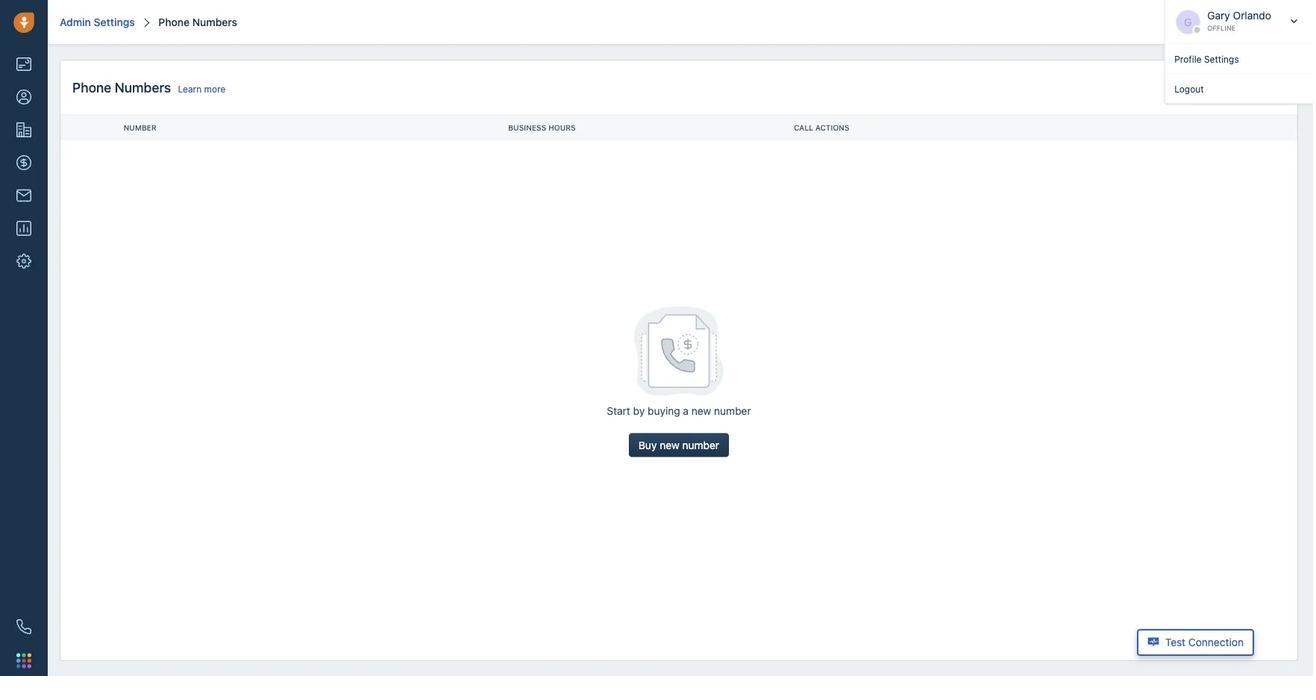 Task type: vqa. For each thing, say whether or not it's contained in the screenshot.
Manage Numbers
yes



Task type: describe. For each thing, give the bounding box(es) containing it.
hours
[[549, 123, 576, 132]]

learn
[[178, 84, 202, 94]]

settings for profile settings
[[1205, 54, 1240, 64]]

connection
[[1189, 636, 1245, 649]]

offline
[[1208, 24, 1236, 32]]

by
[[634, 405, 645, 417]]

buy
[[639, 439, 657, 451]]

new inside buy new number button
[[660, 439, 680, 451]]

start
[[607, 405, 631, 417]]

settings for admin settings
[[94, 16, 135, 28]]

numbers for phone numbers learn more
[[115, 79, 171, 95]]

actions
[[816, 123, 850, 132]]

buy new number
[[639, 439, 720, 451]]

0 vertical spatial number
[[715, 405, 752, 417]]

logout link
[[1166, 74, 1314, 104]]

phone numbers
[[159, 16, 237, 28]]

call
[[794, 123, 814, 132]]

learn more link
[[178, 84, 226, 94]]

manage numbers
[[1177, 81, 1262, 93]]



Task type: locate. For each thing, give the bounding box(es) containing it.
1 vertical spatial new
[[660, 439, 680, 451]]

phone element
[[9, 612, 39, 642]]

0 vertical spatial phone
[[159, 16, 190, 28]]

0 horizontal spatial new
[[660, 439, 680, 451]]

business
[[509, 123, 547, 132]]

numbers inside button
[[1218, 81, 1262, 93]]

business hours
[[509, 123, 576, 132]]

numbers up the more
[[192, 16, 237, 28]]

profile settings
[[1175, 54, 1240, 64]]

a
[[683, 405, 689, 417]]

logout
[[1175, 84, 1205, 94]]

new
[[692, 405, 712, 417], [660, 439, 680, 451]]

g
[[1185, 16, 1193, 28]]

gary
[[1208, 9, 1231, 22]]

admin
[[60, 16, 91, 28]]

phone up learn
[[159, 16, 190, 28]]

1 vertical spatial settings
[[1205, 54, 1240, 64]]

orlando
[[1234, 9, 1272, 22]]

call actions
[[794, 123, 850, 132]]

1 horizontal spatial new
[[692, 405, 712, 417]]

2 horizontal spatial numbers
[[1218, 81, 1262, 93]]

new right buy
[[660, 439, 680, 451]]

start by buying a new number image
[[635, 307, 724, 396]]

profile
[[1175, 54, 1202, 64]]

phone image
[[16, 620, 31, 635]]

numbers up "number"
[[115, 79, 171, 95]]

number
[[715, 405, 752, 417], [683, 439, 720, 451]]

new right the a
[[692, 405, 712, 417]]

number right the a
[[715, 405, 752, 417]]

phone numbers link
[[156, 16, 237, 28]]

0 vertical spatial new
[[692, 405, 712, 417]]

0 horizontal spatial phone
[[72, 79, 111, 95]]

numbers for phone numbers
[[192, 16, 237, 28]]

admin settings
[[60, 16, 135, 28]]

more
[[204, 84, 226, 94]]

phone down admin settings 'link'
[[72, 79, 111, 95]]

phone for phone numbers
[[159, 16, 190, 28]]

manage numbers button
[[1167, 75, 1286, 99]]

buy new number button
[[629, 433, 729, 457]]

1 horizontal spatial settings
[[1205, 54, 1240, 64]]

numbers for manage numbers
[[1218, 81, 1262, 93]]

0 horizontal spatial numbers
[[115, 79, 171, 95]]

0 vertical spatial settings
[[94, 16, 135, 28]]

numbers
[[192, 16, 237, 28], [115, 79, 171, 95], [1218, 81, 1262, 93]]

phone for phone numbers learn more
[[72, 79, 111, 95]]

1 horizontal spatial phone
[[159, 16, 190, 28]]

settings up manage numbers
[[1205, 54, 1240, 64]]

admin settings link
[[60, 16, 135, 28]]

start by buying a new number
[[607, 405, 752, 417]]

buying
[[648, 405, 681, 417]]

gary orlando offline
[[1208, 9, 1272, 32]]

test connection
[[1166, 636, 1245, 649]]

number inside button
[[683, 439, 720, 451]]

numbers down profile settings on the top of the page
[[1218, 81, 1262, 93]]

settings
[[94, 16, 135, 28], [1205, 54, 1240, 64]]

test
[[1166, 636, 1186, 649]]

settings right admin
[[94, 16, 135, 28]]

number
[[124, 123, 157, 132]]

0 horizontal spatial settings
[[94, 16, 135, 28]]

phone numbers learn more
[[72, 79, 226, 95]]

1 vertical spatial phone
[[72, 79, 111, 95]]

phone
[[159, 16, 190, 28], [72, 79, 111, 95]]

1 horizontal spatial numbers
[[192, 16, 237, 28]]

1 vertical spatial number
[[683, 439, 720, 451]]

freshworks switcher image
[[16, 653, 31, 668]]

manage
[[1177, 81, 1215, 93]]

number down the a
[[683, 439, 720, 451]]



